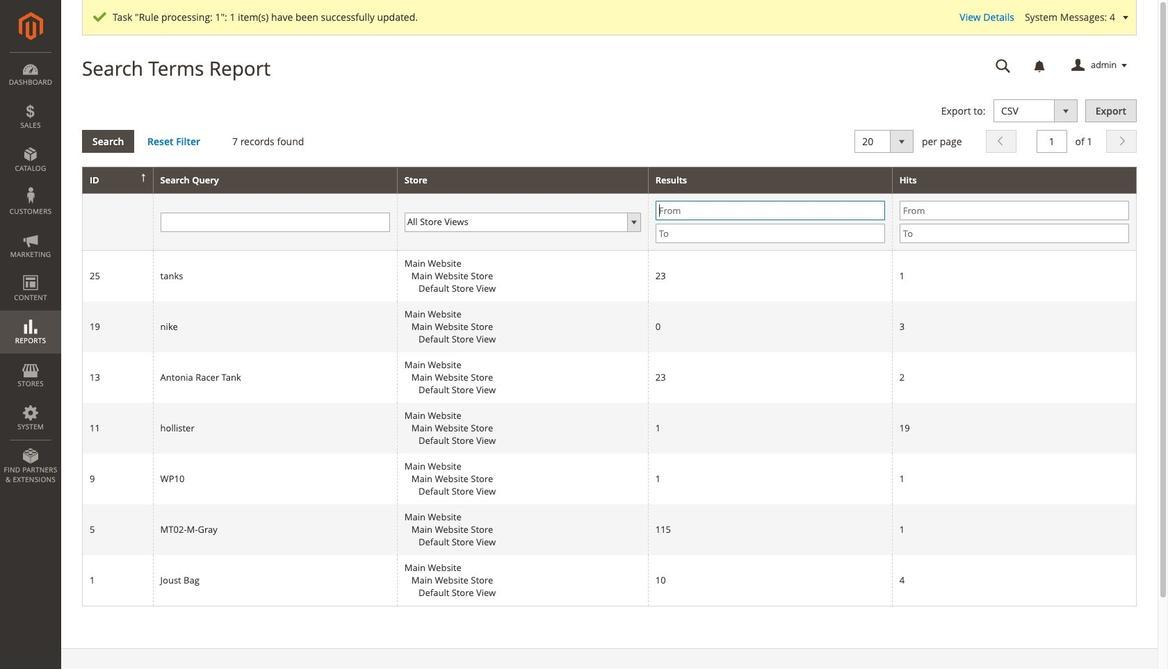 Task type: locate. For each thing, give the bounding box(es) containing it.
to text field down from text field
[[900, 224, 1129, 244]]

2 to text field from the left
[[900, 224, 1129, 244]]

None text field
[[1037, 130, 1067, 153], [160, 213, 390, 232], [1037, 130, 1067, 153], [160, 213, 390, 232]]

0 horizontal spatial to text field
[[656, 224, 885, 244]]

menu bar
[[0, 52, 61, 492]]

To text field
[[656, 224, 885, 244], [900, 224, 1129, 244]]

1 to text field from the left
[[656, 224, 885, 244]]

1 horizontal spatial to text field
[[900, 224, 1129, 244]]

None text field
[[986, 54, 1021, 78]]

From text field
[[900, 201, 1129, 221]]

to text field down from text box
[[656, 224, 885, 244]]



Task type: describe. For each thing, give the bounding box(es) containing it.
to text field for from text field
[[900, 224, 1129, 244]]

From text field
[[656, 201, 885, 221]]

to text field for from text box
[[656, 224, 885, 244]]

magento admin panel image
[[18, 12, 43, 40]]



